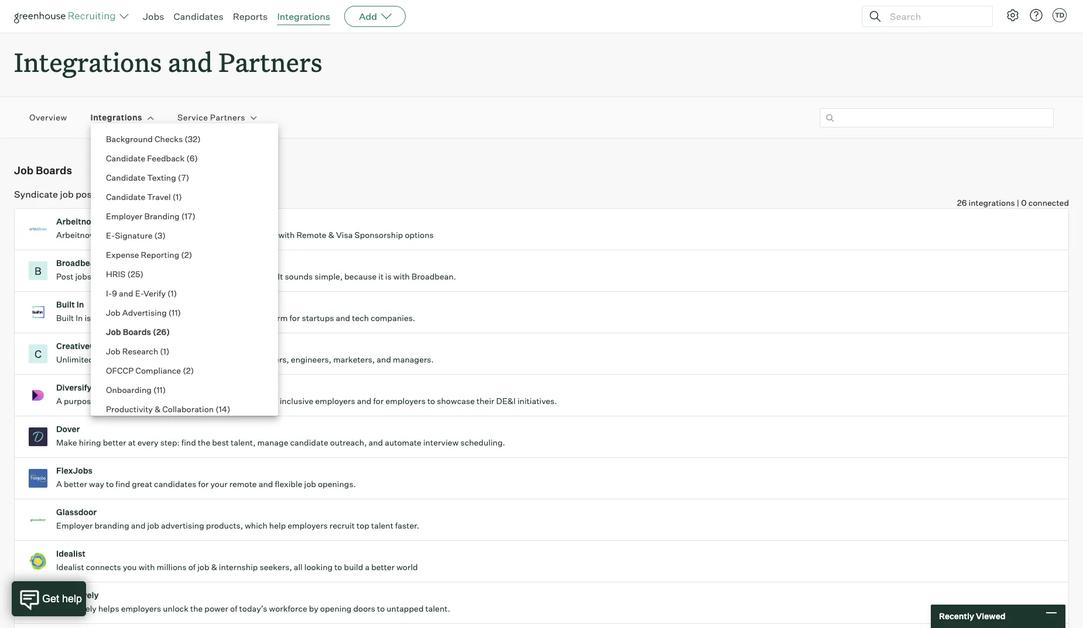 Task type: vqa. For each thing, say whether or not it's contained in the screenshot.


Task type: describe. For each thing, give the bounding box(es) containing it.
talent,
[[231, 438, 256, 448]]

( for advertising
[[169, 308, 172, 318]]

) for job boards ( 26 )
[[166, 327, 170, 337]]

remote
[[297, 230, 327, 240]]

is inside built in built in is the #1 employer branding and recruitment platform for startups and tech companies.
[[85, 313, 91, 323]]

looking
[[304, 563, 333, 573]]

& inside idealist idealist​ connects you with millions of job & internship seekers, all looking to build a better world
[[211, 563, 217, 573]]

options
[[405, 230, 434, 240]]

syndicate job postings across the internet.
[[14, 189, 201, 200]]

faster.
[[395, 521, 420, 531]]

to inside flexjobs a better way to find great candidates for your remote and flexible job openings.
[[106, 480, 114, 490]]

job for job research ( 1 )
[[106, 347, 120, 357]]

1 vertical spatial integrations
[[14, 45, 162, 79]]

employer inside glassdoor employer branding and job advertising products, which help employers recruit top talent faster.
[[56, 521, 93, 531]]

( for feedback
[[186, 153, 190, 163]]

17
[[185, 211, 192, 221]]

job for job boards ( 26 )
[[106, 327, 121, 337]]

creativeguild
[[56, 342, 111, 351]]

your inside flexjobs a better way to find great candidates for your remote and flexible job openings.
[[211, 480, 228, 490]]

for inside flexjobs a better way to find great candidates for your remote and flexible job openings.
[[198, 480, 209, 490]]

sounds
[[285, 272, 313, 282]]

and down 'candidates' link at the left of the page
[[168, 45, 213, 79]]

( right the verify
[[168, 289, 171, 299]]

helps for inclusively
[[98, 604, 119, 614]]

viewed
[[976, 612, 1006, 622]]

internet.
[[163, 189, 201, 200]]

better inside dover make hiring better at every step: find the best talent, manage candidate outreach, and automate interview scheduling.
[[103, 438, 126, 448]]

recently viewed
[[939, 612, 1006, 622]]

and left "recruitment"
[[192, 313, 206, 323]]

community
[[194, 355, 237, 365]]

interview
[[423, 438, 459, 448]]

top
[[357, 521, 370, 531]]

1 horizontal spatial 1
[[171, 289, 174, 299]]

post
[[56, 272, 73, 282]]

to inside idealist idealist​ connects you with millions of job & internship seekers, all looking to build a better world
[[335, 563, 342, 573]]

candidate for candidate texting ( 7 )
[[106, 173, 145, 183]]

( right collaboration
[[216, 405, 219, 415]]

make
[[56, 438, 77, 448]]

idealist idealist​ connects you with millions of job & internship seekers, all looking to build a better world
[[56, 549, 418, 573]]

boards for job boards
[[36, 164, 72, 177]]

background
[[106, 134, 153, 144]]

great
[[132, 480, 152, 490]]

25
[[131, 269, 140, 279]]

and inside creativeguild unlimited job postings to our global community or designers, engineers, marketers, and managers.
[[377, 355, 391, 365]]

connected
[[1029, 198, 1069, 208]]

unlimited
[[56, 355, 94, 365]]

jobs
[[143, 11, 164, 22]]

research
[[122, 347, 158, 357]]

0 horizontal spatial 11
[[157, 385, 163, 395]]

and inside menu
[[119, 289, 133, 299]]

#1
[[107, 313, 116, 323]]

0 horizontal spatial e-
[[106, 231, 115, 241]]

flexjobs a better way to find great candidates for your remote and flexible job openings.
[[56, 466, 356, 490]]

0 vertical spatial integrations
[[277, 11, 330, 22]]

to inside broadbean post jobs to your preferred channels and track the source. it sounds simple, because it is with broadbean.
[[93, 272, 101, 282]]

the inside inclusively inclusively helps employers unlock the power of today's workforce by opening doors to untapped talent.
[[190, 604, 203, 614]]

millions
[[157, 563, 187, 573]]

of inside idealist idealist​ connects you with millions of job & internship seekers, all looking to build a better world
[[188, 563, 196, 573]]

to inside creativeguild unlimited job postings to our global community or designers, engineers, marketers, and managers.
[[144, 355, 152, 365]]

designers,
[[249, 355, 289, 365]]

openings.
[[318, 480, 356, 490]]

step:
[[160, 438, 180, 448]]

job advertising ( 11 )
[[106, 308, 181, 318]]

for down marketers,
[[373, 397, 384, 407]]

2 vertical spatial integrations
[[91, 113, 142, 123]]

careers
[[113, 397, 141, 407]]

untapped
[[387, 604, 424, 614]]

( for reporting
[[181, 250, 184, 260]]

power
[[205, 604, 228, 614]]

jobs inside broadbean post jobs to your preferred channels and track the source. it sounds simple, because it is with broadbean.
[[75, 272, 91, 282]]

) for candidate texting ( 7 )
[[186, 173, 189, 183]]

and inside flexjobs a better way to find great candidates for your remote and flexible job openings.
[[259, 480, 273, 490]]

the inside broadbean post jobs to your preferred channels and track the source. it sounds simple, because it is with broadbean.
[[233, 272, 246, 282]]

a for a purpose-led careers platform for people to find jobs with inclusive employers and for employers to showcase their de&i initiatives.
[[56, 397, 62, 407]]

2 for ofccp compliance ( 2 )
[[186, 366, 191, 376]]

job for job boards
[[14, 164, 33, 177]]

talent.
[[425, 604, 450, 614]]

way
[[89, 480, 104, 490]]

startups
[[302, 313, 334, 323]]

you
[[123, 563, 137, 573]]

2 built from the top
[[56, 313, 74, 323]]

engineers,
[[291, 355, 332, 365]]

platform inside built in built in is the #1 employer branding and recruitment platform for startups and tech companies.
[[255, 313, 288, 323]]

find inside arbeitnow arbeitnow helps people find their dream job in europe, us with remote & visa sponsorship options
[[148, 230, 163, 240]]

to right collaboration
[[218, 397, 226, 407]]

hris ( 25 )
[[106, 269, 144, 279]]

jobs link
[[143, 11, 164, 22]]

marketers,
[[333, 355, 375, 365]]

|
[[1017, 198, 1020, 208]]

1 horizontal spatial e-
[[135, 289, 144, 299]]

job inside flexjobs a better way to find great candidates for your remote and flexible job openings.
[[304, 480, 316, 490]]

employers up automate
[[386, 397, 426, 407]]

0 horizontal spatial &
[[155, 405, 161, 415]]

) for e-signature ( 3 )
[[163, 231, 166, 241]]

expense reporting ( 2 )
[[106, 250, 192, 260]]

employers right inclusive
[[315, 397, 355, 407]]

built in built in is the #1 employer branding and recruitment platform for startups and tech companies.
[[56, 300, 415, 323]]

32
[[188, 134, 198, 144]]

candidate feedback ( 6 )
[[106, 153, 198, 163]]

employer
[[118, 313, 154, 323]]

better inside flexjobs a better way to find great candidates for your remote and flexible job openings.
[[64, 480, 87, 490]]

) up best
[[227, 405, 231, 415]]

2 arbeitnow from the top
[[56, 230, 96, 240]]

branding inside built in built in is the #1 employer branding and recruitment platform for startups and tech companies.
[[155, 313, 190, 323]]

) up i-9 and e-verify ( 1 )
[[140, 269, 144, 279]]

dover make hiring better at every step: find the best talent, manage candidate outreach, and automate interview scheduling.
[[56, 425, 505, 448]]

remote
[[229, 480, 257, 490]]

your inside broadbean post jobs to your preferred channels and track the source. it sounds simple, because it is with broadbean.
[[103, 272, 120, 282]]

candidate travel ( 1 )
[[106, 192, 182, 202]]

visa
[[336, 230, 353, 240]]

today's
[[239, 604, 267, 614]]

i-
[[106, 289, 112, 299]]

boards for job boards ( 26 )
[[123, 327, 151, 337]]

3
[[158, 231, 163, 241]]

candidate for candidate feedback ( 6 )
[[106, 153, 145, 163]]

platform inside diversifying a purpose-led careers platform for people to find jobs with inclusive employers and for employers to showcase their de&i initiatives.
[[143, 397, 176, 407]]

diversifying a purpose-led careers platform for people to find jobs with inclusive employers and for employers to showcase their de&i initiatives.
[[56, 383, 557, 407]]

job for job advertising ( 11 )
[[106, 308, 120, 318]]

productivity
[[106, 405, 153, 415]]

flexible
[[275, 480, 302, 490]]

glassdoor
[[56, 508, 97, 518]]

and inside broadbean post jobs to your preferred channels and track the source. it sounds simple, because it is with broadbean.
[[196, 272, 210, 282]]

our
[[154, 355, 167, 365]]

checks
[[155, 134, 183, 144]]

integrations and partners
[[14, 45, 322, 79]]

the inside built in built in is the #1 employer branding and recruitment platform for startups and tech companies.
[[93, 313, 105, 323]]

their inside arbeitnow arbeitnow helps people find their dream job in europe, us with remote & visa sponsorship options
[[165, 230, 182, 240]]

candidates
[[154, 480, 196, 490]]

which
[[245, 521, 268, 531]]

1 vertical spatial in
[[76, 313, 83, 323]]

reports link
[[233, 11, 268, 22]]

world
[[397, 563, 418, 573]]

people inside diversifying a purpose-led careers platform for people to find jobs with inclusive employers and for employers to showcase their de&i initiatives.
[[190, 397, 216, 407]]

configure image
[[1006, 8, 1020, 22]]

candidates link
[[174, 11, 224, 22]]

) for candidate travel ( 1 )
[[179, 192, 182, 202]]

flexjobs
[[56, 466, 93, 476]]

and left the tech on the left
[[336, 313, 350, 323]]

compliance
[[135, 366, 181, 376]]

their inside diversifying a purpose-led careers platform for people to find jobs with inclusive employers and for employers to showcase their de&i initiatives.
[[477, 397, 495, 407]]

find inside dover make hiring better at every step: find the best talent, manage candidate outreach, and automate interview scheduling.
[[181, 438, 196, 448]]

reports
[[233, 11, 268, 22]]

) for background checks ( 32 )
[[198, 134, 201, 144]]

preferred
[[122, 272, 157, 282]]

a for a better way to find great candidates for your remote and flexible job openings.
[[56, 480, 62, 490]]

people inside arbeitnow arbeitnow helps people find their dream job in europe, us with remote & visa sponsorship options
[[120, 230, 146, 240]]

managers.
[[393, 355, 434, 365]]

candidate texting ( 7 )
[[106, 173, 189, 183]]

1 horizontal spatial employer
[[106, 211, 143, 221]]

creativeguild unlimited job postings to our global community or designers, engineers, marketers, and managers.
[[56, 342, 434, 365]]



Task type: locate. For each thing, give the bounding box(es) containing it.
your
[[103, 272, 120, 282], [211, 480, 228, 490]]

( for checks
[[185, 134, 188, 144]]

11
[[172, 308, 178, 318], [157, 385, 163, 395]]

postings
[[76, 189, 114, 200], [109, 355, 143, 365]]

job boards ( 26 )
[[106, 327, 170, 337]]

0 vertical spatial jobs
[[75, 272, 91, 282]]

boards down "employer"
[[123, 327, 151, 337]]

job inside glassdoor employer branding and job advertising products, which help employers recruit top talent faster.
[[147, 521, 159, 531]]

branding inside glassdoor employer branding and job advertising products, which help employers recruit top talent faster.
[[95, 521, 129, 531]]

for down compliance
[[178, 397, 188, 407]]

to left build
[[335, 563, 342, 573]]

0 vertical spatial candidate
[[106, 153, 145, 163]]

branding down glassdoor at the bottom left of page
[[95, 521, 129, 531]]

broadbean
[[56, 258, 100, 268]]

1 horizontal spatial boards
[[123, 327, 151, 337]]

1 vertical spatial arbeitnow
[[56, 230, 96, 240]]

0 vertical spatial helps
[[98, 230, 119, 240]]

1 horizontal spatial platform
[[255, 313, 288, 323]]

employers right help
[[288, 521, 328, 531]]

1 inclusively from the top
[[56, 591, 99, 601]]

1 vertical spatial postings
[[109, 355, 143, 365]]

find inside diversifying a purpose-led careers platform for people to find jobs with inclusive employers and for employers to showcase their de&i initiatives.
[[227, 397, 242, 407]]

0 vertical spatial boards
[[36, 164, 72, 177]]

) up productivity & collaboration ( 14 )
[[163, 385, 166, 395]]

job inside arbeitnow arbeitnow helps people find their dream job in europe, us with remote & visa sponsorship options
[[211, 230, 223, 240]]

0 vertical spatial 26
[[957, 198, 967, 208]]

& left visa
[[328, 230, 334, 240]]

( right hris
[[127, 269, 131, 279]]

) up internet.
[[186, 173, 189, 183]]

helps for arbeitnow
[[98, 230, 119, 240]]

i-9 and e-verify ( 1 )
[[106, 289, 177, 299]]

syndicate
[[14, 189, 58, 200]]

1 vertical spatial candidate
[[106, 173, 145, 183]]

the right track on the top of the page
[[233, 272, 246, 282]]

for
[[290, 313, 300, 323], [178, 397, 188, 407], [373, 397, 384, 407], [198, 480, 209, 490]]

0 horizontal spatial 26
[[156, 327, 166, 337]]

job right syndicate
[[60, 189, 74, 200]]

td button
[[1051, 6, 1069, 25]]

1 right travel
[[176, 192, 179, 202]]

arbeitnow
[[56, 217, 98, 227], [56, 230, 96, 240]]

employers left unlock
[[121, 604, 161, 614]]

None text field
[[820, 108, 1054, 127]]

1 vertical spatial 11
[[157, 385, 163, 395]]

1 down channels
[[171, 289, 174, 299]]

background checks ( 32 )
[[106, 134, 201, 144]]

integrations link up background
[[91, 112, 142, 124]]

a left purpose-
[[56, 397, 62, 407]]

postings left across
[[76, 189, 114, 200]]

menu containing background checks
[[91, 124, 271, 629]]

workforce
[[269, 604, 307, 614]]

automate
[[385, 438, 422, 448]]

1 vertical spatial inclusively
[[56, 604, 97, 614]]

job right the millions
[[197, 563, 209, 573]]

or
[[239, 355, 247, 365]]

1 vertical spatial jobs
[[244, 397, 260, 407]]

1 vertical spatial people
[[190, 397, 216, 407]]

source.
[[248, 272, 276, 282]]

( right travel
[[173, 192, 176, 202]]

1 vertical spatial 2
[[186, 366, 191, 376]]

all
[[294, 563, 303, 573]]

find inside flexjobs a better way to find great candidates for your remote and flexible job openings.
[[116, 480, 130, 490]]

job up ofccp on the bottom of page
[[106, 347, 120, 357]]

idealist
[[56, 549, 85, 559]]

the down the candidate texting ( 7 )
[[147, 189, 161, 200]]

( down 32
[[186, 153, 190, 163]]

tech
[[352, 313, 369, 323]]

diversifying
[[56, 383, 104, 393]]

better inside idealist idealist​ connects you with millions of job & internship seekers, all looking to build a better world
[[371, 563, 395, 573]]

0 horizontal spatial boards
[[36, 164, 72, 177]]

1 for job research ( 1 )
[[163, 347, 166, 357]]

job
[[60, 189, 74, 200], [211, 230, 223, 240], [95, 355, 107, 365], [304, 480, 316, 490], [147, 521, 159, 531], [197, 563, 209, 573]]

) for employer branding ( 17 )
[[192, 211, 196, 221]]

0 vertical spatial inclusively
[[56, 591, 99, 601]]

job inside creativeguild unlimited job postings to our global community or designers, engineers, marketers, and managers.
[[95, 355, 107, 365]]

0 horizontal spatial is
[[85, 313, 91, 323]]

1 vertical spatial a
[[56, 480, 62, 490]]

their
[[165, 230, 182, 240], [477, 397, 495, 407]]

better
[[103, 438, 126, 448], [64, 480, 87, 490], [371, 563, 395, 573]]

0 vertical spatial partners
[[219, 45, 322, 79]]

job boards
[[14, 164, 72, 177]]

job inside idealist idealist​ connects you with millions of job & internship seekers, all looking to build a better world
[[197, 563, 209, 573]]

overview
[[29, 113, 67, 123]]

2 horizontal spatial &
[[328, 230, 334, 240]]

job left advertising
[[147, 521, 159, 531]]

candidate up across
[[106, 173, 145, 183]]

0 horizontal spatial better
[[64, 480, 87, 490]]

scheduling.
[[461, 438, 505, 448]]

job down 9 at left top
[[106, 308, 120, 318]]

find right step: at bottom
[[181, 438, 196, 448]]

11 right advertising
[[172, 308, 178, 318]]

to left hris
[[93, 272, 101, 282]]

feedback
[[147, 153, 185, 163]]

and inside glassdoor employer branding and job advertising products, which help employers recruit top talent faster.
[[131, 521, 146, 531]]

e- up "expense"
[[106, 231, 115, 241]]

initiatives.
[[518, 397, 557, 407]]

( up reporting
[[154, 231, 158, 241]]

in
[[224, 230, 231, 240]]

) down branding
[[163, 231, 166, 241]]

arbeitnow arbeitnow helps people find their dream job in europe, us with remote & visa sponsorship options
[[56, 217, 434, 240]]

their left de&i
[[477, 397, 495, 407]]

0 vertical spatial a
[[56, 397, 62, 407]]

a down flexjobs
[[56, 480, 62, 490]]

2 vertical spatial candidate
[[106, 192, 145, 202]]

partners down reports link
[[219, 45, 322, 79]]

menu
[[91, 124, 271, 629]]

0 vertical spatial your
[[103, 272, 120, 282]]

2 inclusively from the top
[[56, 604, 97, 614]]

reporting
[[141, 250, 179, 260]]

0 vertical spatial of
[[188, 563, 196, 573]]

employers inside glassdoor employer branding and job advertising products, which help employers recruit top talent faster.
[[288, 521, 328, 531]]

integrations
[[277, 11, 330, 22], [14, 45, 162, 79], [91, 113, 142, 123]]

1 arbeitnow from the top
[[56, 217, 98, 227]]

unlock
[[163, 604, 189, 614]]

1 for candidate travel ( 1 )
[[176, 192, 179, 202]]

1 vertical spatial &
[[155, 405, 161, 415]]

1 horizontal spatial 11
[[172, 308, 178, 318]]

2 down the dream
[[184, 250, 189, 260]]

& left internship
[[211, 563, 217, 573]]

collaboration
[[162, 405, 214, 415]]

c
[[35, 348, 42, 361]]

1 vertical spatial 1
[[171, 289, 174, 299]]

inclusively
[[56, 591, 99, 601], [56, 604, 97, 614]]

2 vertical spatial better
[[371, 563, 395, 573]]

a inside diversifying a purpose-led careers platform for people to find jobs with inclusive employers and for employers to showcase their de&i initiatives.
[[56, 397, 62, 407]]

1 horizontal spatial better
[[103, 438, 126, 448]]

1 vertical spatial platform
[[143, 397, 176, 407]]

2 for expense reporting ( 2 )
[[184, 250, 189, 260]]

candidate
[[290, 438, 328, 448]]

( right branding
[[181, 211, 185, 221]]

helps inside arbeitnow arbeitnow helps people find their dream job in europe, us with remote & visa sponsorship options
[[98, 230, 119, 240]]

0 vertical spatial 2
[[184, 250, 189, 260]]

with right us
[[278, 230, 295, 240]]

best
[[212, 438, 229, 448]]

with inside idealist idealist​ connects you with millions of job & internship seekers, all looking to build a better world
[[139, 563, 155, 573]]

add
[[359, 11, 377, 22]]

platform down "onboarding ( 11 )"
[[143, 397, 176, 407]]

2 candidate from the top
[[106, 173, 145, 183]]

job down #1
[[106, 327, 121, 337]]

is right it
[[385, 272, 392, 282]]

ofccp
[[106, 366, 134, 376]]

arbeitnow up broadbean
[[56, 230, 96, 240]]

and inside dover make hiring better at every step: find the best talent, manage candidate outreach, and automate interview scheduling.
[[369, 438, 383, 448]]

purpose-
[[64, 397, 99, 407]]

with
[[278, 230, 295, 240], [394, 272, 410, 282], [262, 397, 278, 407], [139, 563, 155, 573]]

2 horizontal spatial 1
[[176, 192, 179, 202]]

partners
[[219, 45, 322, 79], [210, 113, 245, 123]]

( for branding
[[181, 211, 185, 221]]

simple,
[[315, 272, 343, 282]]

1 horizontal spatial their
[[477, 397, 495, 407]]

onboarding
[[106, 385, 152, 395]]

) up the dream
[[192, 211, 196, 221]]

) down the dream
[[189, 250, 192, 260]]

0 horizontal spatial 1
[[163, 347, 166, 357]]

0 vertical spatial their
[[165, 230, 182, 240]]

0 vertical spatial integrations link
[[277, 11, 330, 22]]

& right productivity
[[155, 405, 161, 415]]

1 horizontal spatial people
[[190, 397, 216, 407]]

onboarding ( 11 )
[[106, 385, 166, 395]]

people up "expense"
[[120, 230, 146, 240]]

) right advertising
[[178, 308, 181, 318]]

jobs down broadbean
[[75, 272, 91, 282]]

( for texting
[[178, 173, 181, 183]]

integrations up background
[[91, 113, 142, 123]]

1 a from the top
[[56, 397, 62, 407]]

branding down the verify
[[155, 313, 190, 323]]

dream
[[184, 230, 209, 240]]

with inside broadbean post jobs to your preferred channels and track the source. it sounds simple, because it is with broadbean.
[[394, 272, 410, 282]]

) down channels
[[174, 289, 177, 299]]

and inside diversifying a purpose-led careers platform for people to find jobs with inclusive employers and for employers to showcase their de&i initiatives.
[[357, 397, 372, 407]]

e-
[[106, 231, 115, 241], [135, 289, 144, 299]]

) up compliance
[[166, 347, 169, 357]]

of right the millions
[[188, 563, 196, 573]]

integrations link right reports link
[[277, 11, 330, 22]]

3 candidate from the top
[[106, 192, 145, 202]]

internship
[[219, 563, 258, 573]]

0 horizontal spatial their
[[165, 230, 182, 240]]

1 vertical spatial helps
[[98, 604, 119, 614]]

arbeitnow down syndicate job postings across the internet.
[[56, 217, 98, 227]]

to up ofccp compliance ( 2 )
[[144, 355, 152, 365]]

1 vertical spatial partners
[[210, 113, 245, 123]]

) down global
[[191, 366, 194, 376]]

2 vertical spatial &
[[211, 563, 217, 573]]

1 vertical spatial 26
[[156, 327, 166, 337]]

0 vertical spatial &
[[328, 230, 334, 240]]

a inside flexjobs a better way to find great candidates for your remote and flexible job openings.
[[56, 480, 62, 490]]

( down advertising
[[153, 327, 156, 337]]

inclusive
[[280, 397, 313, 407]]

6
[[190, 153, 195, 163]]

2 vertical spatial 1
[[163, 347, 166, 357]]

jobs inside diversifying a purpose-led careers platform for people to find jobs with inclusive employers and for employers to showcase their de&i initiatives.
[[244, 397, 260, 407]]

2 a from the top
[[56, 480, 62, 490]]

) for ofccp compliance ( 2 )
[[191, 366, 194, 376]]

( down compliance
[[153, 385, 157, 395]]

the left power
[[190, 604, 203, 614]]

1 vertical spatial integrations link
[[91, 112, 142, 124]]

job left 'in'
[[211, 230, 223, 240]]

find down employer branding ( 17 )
[[148, 230, 163, 240]]

job up syndicate
[[14, 164, 33, 177]]

postings up ofccp on the bottom of page
[[109, 355, 143, 365]]

2 horizontal spatial better
[[371, 563, 395, 573]]

recruit
[[330, 521, 355, 531]]

their right 3
[[165, 230, 182, 240]]

for left startups
[[290, 313, 300, 323]]

better right the "a"
[[371, 563, 395, 573]]

e- down preferred
[[135, 289, 144, 299]]

) for job research ( 1 )
[[166, 347, 169, 357]]

0 vertical spatial platform
[[255, 313, 288, 323]]

26 left the integrations
[[957, 198, 967, 208]]

0 vertical spatial 1
[[176, 192, 179, 202]]

( right 'checks'
[[185, 134, 188, 144]]

1 vertical spatial employer
[[56, 521, 93, 531]]

0 horizontal spatial your
[[103, 272, 120, 282]]

1 vertical spatial better
[[64, 480, 87, 490]]

1 horizontal spatial is
[[385, 272, 392, 282]]

1 vertical spatial their
[[477, 397, 495, 407]]

0 horizontal spatial jobs
[[75, 272, 91, 282]]

the inside dover make hiring better at every step: find the best talent, manage candidate outreach, and automate interview scheduling.
[[198, 438, 210, 448]]

1 vertical spatial built
[[56, 313, 74, 323]]

a
[[56, 397, 62, 407], [56, 480, 62, 490]]

employer up signature in the left of the page
[[106, 211, 143, 221]]

track
[[212, 272, 231, 282]]

with right it
[[394, 272, 410, 282]]

0 vertical spatial built
[[56, 300, 75, 310]]

1 horizontal spatial integrations link
[[277, 11, 330, 22]]

and left track on the top of the page
[[196, 272, 210, 282]]

1 vertical spatial e-
[[135, 289, 144, 299]]

1 vertical spatial is
[[85, 313, 91, 323]]

1 candidate from the top
[[106, 153, 145, 163]]

overview link
[[29, 112, 67, 124]]

employer branding ( 17 )
[[106, 211, 196, 221]]

across
[[116, 189, 145, 200]]

1 vertical spatial your
[[211, 480, 228, 490]]

) for candidate feedback ( 6 )
[[195, 153, 198, 163]]

0 vertical spatial is
[[385, 272, 392, 282]]

td
[[1055, 11, 1065, 19]]

integrations link
[[277, 11, 330, 22], [91, 112, 142, 124]]

for inside built in built in is the #1 employer branding and recruitment platform for startups and tech companies.
[[290, 313, 300, 323]]

build
[[344, 563, 363, 573]]

( for travel
[[173, 192, 176, 202]]

and left managers.
[[377, 355, 391, 365]]

0 vertical spatial employer
[[106, 211, 143, 221]]

) down 7
[[179, 192, 182, 202]]

& inside arbeitnow arbeitnow helps people find their dream job in europe, us with remote & visa sponsorship options
[[328, 230, 334, 240]]

verify
[[144, 289, 166, 299]]

people
[[120, 230, 146, 240], [190, 397, 216, 407]]

it
[[278, 272, 283, 282]]

branding
[[144, 211, 180, 221]]

broadbean post jobs to your preferred channels and track the source. it sounds simple, because it is with broadbean.
[[56, 258, 456, 282]]

( for compliance
[[183, 366, 186, 376]]

) for expense reporting ( 2 )
[[189, 250, 192, 260]]

Search text field
[[887, 8, 982, 25]]

( up compliance
[[160, 347, 163, 357]]

0 vertical spatial postings
[[76, 189, 114, 200]]

1 horizontal spatial branding
[[155, 313, 190, 323]]

of inside inclusively inclusively helps employers unlock the power of today's workforce by opening doors to untapped talent.
[[230, 604, 238, 614]]

inclusively inclusively helps employers unlock the power of today's workforce by opening doors to untapped talent.
[[56, 591, 450, 614]]

( for boards
[[153, 327, 156, 337]]

0 horizontal spatial people
[[120, 230, 146, 240]]

it
[[378, 272, 384, 282]]

0 horizontal spatial integrations link
[[91, 112, 142, 124]]

0 vertical spatial people
[[120, 230, 146, 240]]

your left remote
[[211, 480, 228, 490]]

with right the you
[[139, 563, 155, 573]]

0 horizontal spatial of
[[188, 563, 196, 573]]

us
[[265, 230, 277, 240]]

candidate for candidate travel ( 1 )
[[106, 192, 145, 202]]

1 horizontal spatial &
[[211, 563, 217, 573]]

with inside arbeitnow arbeitnow helps people find their dream job in europe, us with remote & visa sponsorship options
[[278, 230, 295, 240]]

advertising
[[122, 308, 167, 318]]

helps inside inclusively inclusively helps employers unlock the power of today's workforce by opening doors to untapped talent.
[[98, 604, 119, 614]]

expense
[[106, 250, 139, 260]]

the left best
[[198, 438, 210, 448]]

1 vertical spatial branding
[[95, 521, 129, 531]]

postings inside creativeguild unlimited job postings to our global community or designers, engineers, marketers, and managers.
[[109, 355, 143, 365]]

to left showcase
[[427, 397, 435, 407]]

find left great
[[116, 480, 130, 490]]

0 vertical spatial 11
[[172, 308, 178, 318]]

0 vertical spatial branding
[[155, 313, 190, 323]]

with left inclusive
[[262, 397, 278, 407]]

1 horizontal spatial 26
[[957, 198, 967, 208]]

texting
[[147, 173, 176, 183]]

companies.
[[371, 313, 415, 323]]

helps down connects
[[98, 604, 119, 614]]

0 horizontal spatial platform
[[143, 397, 176, 407]]

0 vertical spatial e-
[[106, 231, 115, 241]]

is left #1
[[85, 313, 91, 323]]

( for research
[[160, 347, 163, 357]]

and right 9 at left top
[[119, 289, 133, 299]]

candidate down the candidate texting ( 7 )
[[106, 192, 145, 202]]

1 horizontal spatial of
[[230, 604, 238, 614]]

of
[[188, 563, 196, 573], [230, 604, 238, 614]]

1 vertical spatial boards
[[123, 327, 151, 337]]

0 vertical spatial arbeitnow
[[56, 217, 98, 227]]

platform right "recruitment"
[[255, 313, 288, 323]]

talent
[[371, 521, 393, 531]]

boards
[[36, 164, 72, 177], [123, 327, 151, 337]]

to right doors
[[377, 604, 385, 614]]

1 built from the top
[[56, 300, 75, 310]]

travel
[[147, 192, 171, 202]]

1 vertical spatial of
[[230, 604, 238, 614]]

) down service
[[198, 134, 201, 144]]

14
[[219, 405, 227, 415]]

to inside inclusively inclusively helps employers unlock the power of today's workforce by opening doors to untapped talent.
[[377, 604, 385, 614]]

jobs right 14
[[244, 397, 260, 407]]

1 horizontal spatial your
[[211, 480, 228, 490]]

with inside diversifying a purpose-led careers platform for people to find jobs with inclusive employers and for employers to showcase their de&i initiatives.
[[262, 397, 278, 407]]

26
[[957, 198, 967, 208], [156, 327, 166, 337]]

employers inside inclusively inclusively helps employers unlock the power of today's workforce by opening doors to untapped talent.
[[121, 604, 161, 614]]

in up creativeguild
[[76, 313, 83, 323]]

at
[[128, 438, 136, 448]]

( for signature
[[154, 231, 158, 241]]

by
[[309, 604, 318, 614]]

0 horizontal spatial branding
[[95, 521, 129, 531]]

is inside broadbean post jobs to your preferred channels and track the source. it sounds simple, because it is with broadbean.
[[385, 272, 392, 282]]

doors
[[353, 604, 375, 614]]

0 horizontal spatial employer
[[56, 521, 93, 531]]

0 vertical spatial better
[[103, 438, 126, 448]]

candidate down background
[[106, 153, 145, 163]]

) for job advertising ( 11 )
[[178, 308, 181, 318]]

helps up "expense"
[[98, 230, 119, 240]]

1 horizontal spatial jobs
[[244, 397, 260, 407]]

greenhouse recruiting image
[[14, 9, 119, 23]]

0 vertical spatial in
[[77, 300, 84, 310]]

signature
[[115, 231, 153, 241]]



